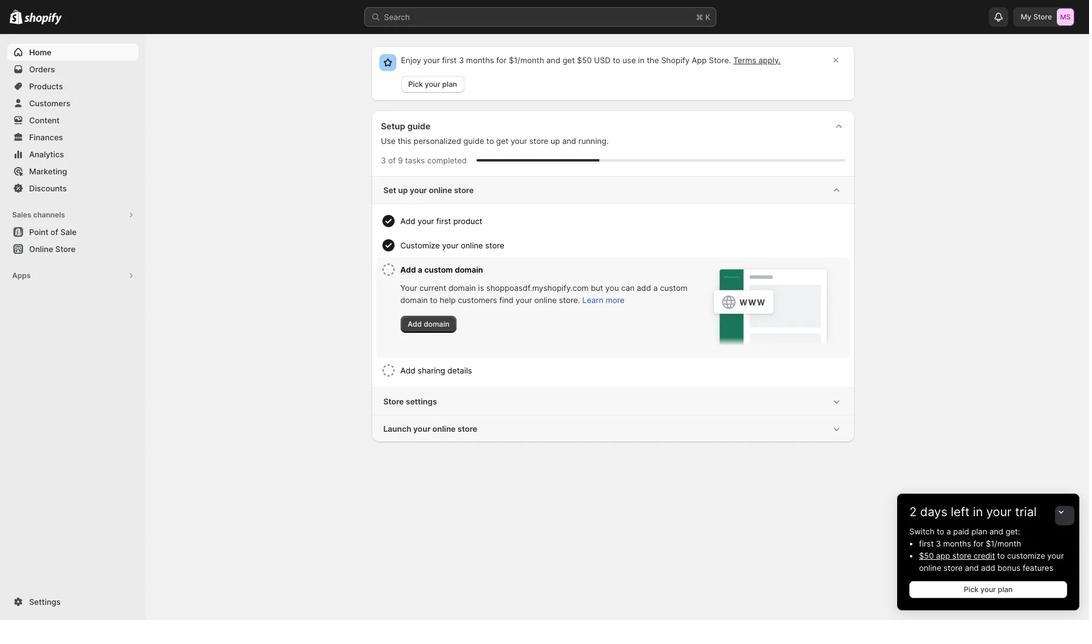 Task type: vqa. For each thing, say whether or not it's contained in the screenshot.
themes "LINK"
no



Task type: locate. For each thing, give the bounding box(es) containing it.
add down credit
[[982, 563, 996, 573]]

sale
[[60, 227, 77, 237]]

guide up completed
[[464, 136, 485, 146]]

a
[[418, 265, 423, 275], [654, 283, 658, 293], [947, 527, 952, 536]]

2 horizontal spatial store
[[1034, 12, 1053, 21]]

first inside the "2 days left in your trial" element
[[920, 539, 934, 549]]

help
[[440, 295, 456, 305]]

0 vertical spatial guide
[[408, 121, 431, 131]]

to down current
[[430, 295, 438, 305]]

pick your plan down enjoy
[[409, 80, 457, 89]]

3 left 9
[[381, 156, 386, 165]]

plan up first 3 months for $1/month
[[972, 527, 988, 536]]

0 vertical spatial pick your plan
[[409, 80, 457, 89]]

pick your plan link
[[401, 76, 465, 93], [910, 581, 1068, 598]]

mark add sharing details as done image
[[381, 363, 396, 378]]

0 horizontal spatial $50
[[577, 55, 592, 65]]

custom right can
[[660, 283, 688, 293]]

point
[[29, 227, 49, 237]]

plan up personalized
[[443, 80, 457, 89]]

0 horizontal spatial a
[[418, 265, 423, 275]]

add domain link
[[401, 316, 457, 333]]

shopify image
[[10, 10, 23, 24], [24, 13, 62, 25]]

first for product
[[437, 216, 451, 226]]

add right mark add sharing details as done icon
[[401, 366, 416, 375]]

domain up the 'is'
[[455, 265, 483, 275]]

in
[[639, 55, 645, 65], [974, 505, 984, 519]]

products
[[29, 81, 63, 91]]

pick
[[409, 80, 423, 89], [965, 585, 979, 594]]

online inside dropdown button
[[461, 241, 483, 250]]

1 horizontal spatial months
[[944, 539, 972, 549]]

analytics
[[29, 149, 64, 159]]

0 horizontal spatial get
[[497, 136, 509, 146]]

store up product on the top of the page
[[454, 185, 474, 195]]

1 vertical spatial add
[[982, 563, 996, 573]]

of inside point of sale link
[[51, 227, 58, 237]]

1 horizontal spatial $50
[[920, 551, 935, 561]]

add right can
[[637, 283, 652, 293]]

custom up current
[[425, 265, 453, 275]]

sales channels button
[[7, 207, 139, 224]]

launch your online store button
[[372, 416, 855, 442]]

1 horizontal spatial for
[[974, 539, 984, 549]]

0 vertical spatial $50
[[577, 55, 592, 65]]

and left get:
[[990, 527, 1004, 536]]

use
[[381, 136, 396, 146]]

0 vertical spatial for
[[497, 55, 507, 65]]

days
[[921, 505, 948, 519]]

your inside dropdown button
[[442, 241, 459, 250]]

0 vertical spatial of
[[388, 156, 396, 165]]

add for add your first product
[[401, 216, 416, 226]]

1 horizontal spatial a
[[654, 283, 658, 293]]

plan down bonus
[[999, 585, 1014, 594]]

store up add a custom domain dropdown button
[[486, 241, 505, 250]]

in left the
[[639, 55, 645, 65]]

0 vertical spatial $1/month
[[509, 55, 545, 65]]

pick your plan link down to customize your online store and add bonus features
[[910, 581, 1068, 598]]

2 horizontal spatial 3
[[937, 539, 942, 549]]

3 up app on the bottom
[[937, 539, 942, 549]]

of left sale
[[51, 227, 58, 237]]

9
[[398, 156, 403, 165]]

sharing
[[418, 366, 446, 375]]

my store image
[[1058, 9, 1075, 26]]

1 vertical spatial pick your plan link
[[910, 581, 1068, 598]]

pick your plan down to customize your online store and add bonus features
[[965, 585, 1014, 594]]

to up bonus
[[998, 551, 1006, 561]]

1 vertical spatial in
[[974, 505, 984, 519]]

$50 left 'usd' on the top
[[577, 55, 592, 65]]

0 horizontal spatial plan
[[443, 80, 457, 89]]

add down your
[[408, 320, 422, 329]]

3 right enjoy
[[459, 55, 464, 65]]

launch your online store
[[384, 424, 478, 434]]

completed
[[428, 156, 467, 165]]

settings
[[406, 397, 437, 406]]

1 horizontal spatial pick your plan
[[965, 585, 1014, 594]]

0 horizontal spatial store
[[55, 244, 76, 254]]

1 vertical spatial custom
[[660, 283, 688, 293]]

guide up this
[[408, 121, 431, 131]]

$50 inside the "2 days left in your trial" element
[[920, 551, 935, 561]]

0 vertical spatial pick
[[409, 80, 423, 89]]

pick down enjoy
[[409, 80, 423, 89]]

0 vertical spatial first
[[442, 55, 457, 65]]

$1/month inside the "2 days left in your trial" element
[[987, 539, 1022, 549]]

current
[[420, 283, 447, 293]]

1 horizontal spatial custom
[[660, 283, 688, 293]]

online down app on the bottom
[[920, 563, 942, 573]]

your
[[401, 283, 418, 293]]

1 vertical spatial first
[[437, 216, 451, 226]]

online store link
[[7, 241, 139, 258]]

for
[[497, 55, 507, 65], [974, 539, 984, 549]]

0 horizontal spatial 3
[[381, 156, 386, 165]]

1 vertical spatial of
[[51, 227, 58, 237]]

add
[[637, 283, 652, 293], [982, 563, 996, 573]]

add inside your current domain is shoppoasdf.myshopify.com but you can add a custom domain to help customers find your online store.
[[637, 283, 652, 293]]

store down details
[[458, 424, 478, 434]]

pick inside the "2 days left in your trial" element
[[965, 585, 979, 594]]

add for add domain
[[408, 320, 422, 329]]

a right can
[[654, 283, 658, 293]]

domain
[[455, 265, 483, 275], [449, 283, 476, 293], [401, 295, 428, 305], [424, 320, 450, 329]]

add inside dropdown button
[[401, 265, 416, 275]]

my store
[[1022, 12, 1053, 21]]

you
[[606, 283, 619, 293]]

1 horizontal spatial in
[[974, 505, 984, 519]]

features
[[1023, 563, 1054, 573]]

sales
[[12, 210, 31, 219]]

1 horizontal spatial of
[[388, 156, 396, 165]]

0 vertical spatial pick your plan link
[[401, 76, 465, 93]]

store inside button
[[55, 244, 76, 254]]

2 vertical spatial plan
[[999, 585, 1014, 594]]

2 days left in your trial button
[[898, 494, 1080, 519]]

1 horizontal spatial up
[[551, 136, 560, 146]]

2 vertical spatial first
[[920, 539, 934, 549]]

1 vertical spatial get
[[497, 136, 509, 146]]

store inside to customize your online store and add bonus features
[[944, 563, 963, 573]]

0 vertical spatial 3
[[459, 55, 464, 65]]

online inside to customize your online store and add bonus features
[[920, 563, 942, 573]]

domain inside dropdown button
[[455, 265, 483, 275]]

for inside the "2 days left in your trial" element
[[974, 539, 984, 549]]

add up your
[[401, 265, 416, 275]]

enjoy your first 3 months for $1/month and get $50 usd to use in the shopify app store. terms apply.
[[401, 55, 781, 65]]

0 vertical spatial plan
[[443, 80, 457, 89]]

online
[[429, 185, 452, 195], [461, 241, 483, 250], [535, 295, 557, 305], [433, 424, 456, 434], [920, 563, 942, 573]]

search
[[384, 12, 410, 22]]

2 vertical spatial 3
[[937, 539, 942, 549]]

3
[[459, 55, 464, 65], [381, 156, 386, 165], [937, 539, 942, 549]]

1 horizontal spatial plan
[[972, 527, 988, 536]]

pick down to customize your online store and add bonus features
[[965, 585, 979, 594]]

store inside set up your online store dropdown button
[[454, 185, 474, 195]]

pick for "pick your plan" 'link' within the the "2 days left in your trial" element
[[965, 585, 979, 594]]

0 vertical spatial add
[[637, 283, 652, 293]]

2 vertical spatial a
[[947, 527, 952, 536]]

more
[[606, 295, 625, 305]]

online down the shoppoasdf.myshopify.com
[[535, 295, 557, 305]]

add up the customize
[[401, 216, 416, 226]]

1 horizontal spatial pick
[[965, 585, 979, 594]]

finances link
[[7, 129, 139, 146]]

add
[[401, 216, 416, 226], [401, 265, 416, 275], [408, 320, 422, 329], [401, 366, 416, 375]]

0 vertical spatial custom
[[425, 265, 453, 275]]

orders
[[29, 64, 55, 74]]

0 vertical spatial months
[[467, 55, 494, 65]]

0 vertical spatial store
[[1034, 12, 1053, 21]]

setup
[[381, 121, 406, 131]]

apply.
[[759, 55, 781, 65]]

to right the switch on the right bottom of the page
[[938, 527, 945, 536]]

first left product on the top of the page
[[437, 216, 451, 226]]

a inside dropdown button
[[418, 265, 423, 275]]

up left the running.
[[551, 136, 560, 146]]

0 horizontal spatial for
[[497, 55, 507, 65]]

1 vertical spatial $50
[[920, 551, 935, 561]]

custom
[[425, 265, 453, 275], [660, 283, 688, 293]]

first down the switch on the right bottom of the page
[[920, 539, 934, 549]]

online down product on the top of the page
[[461, 241, 483, 250]]

your
[[424, 55, 440, 65], [425, 80, 441, 89], [511, 136, 528, 146], [410, 185, 427, 195], [418, 216, 435, 226], [442, 241, 459, 250], [516, 295, 533, 305], [414, 424, 431, 434], [987, 505, 1013, 519], [1048, 551, 1065, 561], [981, 585, 997, 594]]

1 vertical spatial guide
[[464, 136, 485, 146]]

but
[[591, 283, 604, 293]]

1 horizontal spatial guide
[[464, 136, 485, 146]]

online down "settings"
[[433, 424, 456, 434]]

1 vertical spatial for
[[974, 539, 984, 549]]

$1/month
[[509, 55, 545, 65], [987, 539, 1022, 549]]

2 vertical spatial store
[[384, 397, 404, 406]]

2 horizontal spatial plan
[[999, 585, 1014, 594]]

store up launch
[[384, 397, 404, 406]]

store inside customize your online store dropdown button
[[486, 241, 505, 250]]

domain down your
[[401, 295, 428, 305]]

store for online store
[[55, 244, 76, 254]]

0 horizontal spatial add
[[637, 283, 652, 293]]

apps button
[[7, 267, 139, 284]]

domain down help
[[424, 320, 450, 329]]

app
[[937, 551, 951, 561]]

first inside dropdown button
[[437, 216, 451, 226]]

online down completed
[[429, 185, 452, 195]]

home link
[[7, 44, 139, 61]]

first 3 months for $1/month
[[920, 539, 1022, 549]]

of left 9
[[388, 156, 396, 165]]

1 vertical spatial a
[[654, 283, 658, 293]]

0 vertical spatial get
[[563, 55, 575, 65]]

0 horizontal spatial in
[[639, 55, 645, 65]]

plan for "pick your plan" 'link' within the the "2 days left in your trial" element
[[999, 585, 1014, 594]]

switch
[[910, 527, 935, 536]]

0 horizontal spatial guide
[[408, 121, 431, 131]]

of
[[388, 156, 396, 165], [51, 227, 58, 237]]

content link
[[7, 112, 139, 129]]

pick your plan
[[409, 80, 457, 89], [965, 585, 1014, 594]]

add your first product button
[[401, 209, 845, 233]]

0 horizontal spatial pick
[[409, 80, 423, 89]]

and down credit
[[966, 563, 980, 573]]

1 horizontal spatial pick your plan link
[[910, 581, 1068, 598]]

shopify
[[662, 55, 690, 65]]

a up current
[[418, 265, 423, 275]]

1 horizontal spatial shopify image
[[24, 13, 62, 25]]

apps
[[12, 271, 31, 280]]

in right left
[[974, 505, 984, 519]]

customers link
[[7, 95, 139, 112]]

1 vertical spatial $1/month
[[987, 539, 1022, 549]]

pick your plan inside the "2 days left in your trial" element
[[965, 585, 1014, 594]]

0 horizontal spatial months
[[467, 55, 494, 65]]

3 of 9 tasks completed
[[381, 156, 467, 165]]

a left paid on the bottom right of page
[[947, 527, 952, 536]]

months
[[467, 55, 494, 65], [944, 539, 972, 549]]

add sharing details
[[401, 366, 472, 375]]

0 horizontal spatial custom
[[425, 265, 453, 275]]

first right enjoy
[[442, 55, 457, 65]]

set up your online store button
[[372, 177, 855, 204]]

1 vertical spatial months
[[944, 539, 972, 549]]

1 vertical spatial store
[[55, 244, 76, 254]]

and left 'usd' on the top
[[547, 55, 561, 65]]

1 vertical spatial pick
[[965, 585, 979, 594]]

1 vertical spatial pick your plan
[[965, 585, 1014, 594]]

1 horizontal spatial store
[[384, 397, 404, 406]]

guide
[[408, 121, 431, 131], [464, 136, 485, 146]]

store down $50 app store credit "link"
[[944, 563, 963, 573]]

customize your online store
[[401, 241, 505, 250]]

store right "my"
[[1034, 12, 1053, 21]]

0 horizontal spatial of
[[51, 227, 58, 237]]

$50 app store credit link
[[920, 551, 996, 561]]

to left use
[[613, 55, 621, 65]]

1 vertical spatial up
[[398, 185, 408, 195]]

0 vertical spatial a
[[418, 265, 423, 275]]

$50 left app on the bottom
[[920, 551, 935, 561]]

to right personalized
[[487, 136, 494, 146]]

up right set
[[398, 185, 408, 195]]

1 horizontal spatial add
[[982, 563, 996, 573]]

terms apply. link
[[734, 55, 781, 65]]

pick for leftmost "pick your plan" 'link'
[[409, 80, 423, 89]]

1 horizontal spatial $1/month
[[987, 539, 1022, 549]]

channels
[[33, 210, 65, 219]]

pick your plan link down enjoy
[[401, 76, 465, 93]]

store down sale
[[55, 244, 76, 254]]

1 vertical spatial plan
[[972, 527, 988, 536]]

store
[[530, 136, 549, 146], [454, 185, 474, 195], [486, 241, 505, 250], [458, 424, 478, 434], [953, 551, 972, 561], [944, 563, 963, 573]]

0 horizontal spatial up
[[398, 185, 408, 195]]

custom inside your current domain is shoppoasdf.myshopify.com but you can add a custom domain to help customers find your online store.
[[660, 283, 688, 293]]



Task type: describe. For each thing, give the bounding box(es) containing it.
0 vertical spatial in
[[639, 55, 645, 65]]

find
[[500, 295, 514, 305]]

customize
[[401, 241, 440, 250]]

online
[[29, 244, 53, 254]]

online store button
[[0, 241, 146, 258]]

set up your online store
[[384, 185, 474, 195]]

discounts link
[[7, 180, 139, 197]]

online store
[[29, 244, 76, 254]]

mark add a custom domain as done image
[[381, 262, 396, 277]]

point of sale link
[[7, 224, 139, 241]]

$50 app store credit
[[920, 551, 996, 561]]

product
[[454, 216, 483, 226]]

⌘
[[697, 12, 704, 22]]

plan for leftmost "pick your plan" 'link'
[[443, 80, 457, 89]]

get:
[[1006, 527, 1021, 536]]

0 horizontal spatial shopify image
[[10, 10, 23, 24]]

left
[[952, 505, 970, 519]]

2
[[910, 505, 917, 519]]

point of sale
[[29, 227, 77, 237]]

add for add sharing details
[[401, 366, 416, 375]]

store settings button
[[372, 388, 855, 415]]

store left the running.
[[530, 136, 549, 146]]

store down first 3 months for $1/month
[[953, 551, 972, 561]]

and inside to customize your online store and add bonus features
[[966, 563, 980, 573]]

terms
[[734, 55, 757, 65]]

tasks
[[405, 156, 425, 165]]

add your first product
[[401, 216, 483, 226]]

bonus
[[998, 563, 1021, 573]]

1 horizontal spatial get
[[563, 55, 575, 65]]

add a custom domain button
[[401, 258, 690, 282]]

personalized
[[414, 136, 462, 146]]

store.
[[559, 295, 581, 305]]

paid
[[954, 527, 970, 536]]

usd
[[595, 55, 611, 65]]

details
[[448, 366, 472, 375]]

my
[[1022, 12, 1032, 21]]

add a custom domain
[[401, 265, 483, 275]]

sales channels
[[12, 210, 65, 219]]

custom inside dropdown button
[[425, 265, 453, 275]]

can
[[622, 283, 635, 293]]

store for my store
[[1034, 12, 1053, 21]]

to inside to customize your online store and add bonus features
[[998, 551, 1006, 561]]

set
[[384, 185, 396, 195]]

use this personalized guide to get your store up and running.
[[381, 136, 609, 146]]

add inside to customize your online store and add bonus features
[[982, 563, 996, 573]]

discounts
[[29, 183, 67, 193]]

and left the running.
[[563, 136, 577, 146]]

customers
[[458, 295, 497, 305]]

1 horizontal spatial 3
[[459, 55, 464, 65]]

0 horizontal spatial pick your plan
[[409, 80, 457, 89]]

learn more link
[[583, 295, 625, 305]]

your inside to customize your online store and add bonus features
[[1048, 551, 1065, 561]]

customers
[[29, 98, 70, 108]]

first for 3
[[442, 55, 457, 65]]

to customize your online store and add bonus features
[[920, 551, 1065, 573]]

orders link
[[7, 61, 139, 78]]

2 days left in your trial element
[[898, 526, 1080, 611]]

app
[[692, 55, 707, 65]]

your inside your current domain is shoppoasdf.myshopify.com but you can add a custom domain to help customers find your online store.
[[516, 295, 533, 305]]

1 vertical spatial 3
[[381, 156, 386, 165]]

products link
[[7, 78, 139, 95]]

0 horizontal spatial $1/month
[[509, 55, 545, 65]]

marketing link
[[7, 163, 139, 180]]

marketing
[[29, 166, 67, 176]]

settings
[[29, 597, 61, 607]]

this
[[398, 136, 412, 146]]

a inside your current domain is shoppoasdf.myshopify.com but you can add a custom domain to help customers find your online store.
[[654, 283, 658, 293]]

months inside the "2 days left in your trial" element
[[944, 539, 972, 549]]

add sharing details button
[[401, 358, 845, 383]]

store settings
[[384, 397, 437, 406]]

add for add a custom domain
[[401, 265, 416, 275]]

your current domain is shoppoasdf.myshopify.com but you can add a custom domain to help customers find your online store.
[[401, 283, 688, 305]]

store inside 'dropdown button'
[[384, 397, 404, 406]]

⌘ k
[[697, 12, 711, 22]]

store inside 'launch your online store' dropdown button
[[458, 424, 478, 434]]

running.
[[579, 136, 609, 146]]

0 vertical spatial up
[[551, 136, 560, 146]]

the
[[647, 55, 660, 65]]

store.
[[710, 55, 732, 65]]

trial
[[1016, 505, 1037, 519]]

0 horizontal spatial pick your plan link
[[401, 76, 465, 93]]

pick your plan link inside the "2 days left in your trial" element
[[910, 581, 1068, 598]]

enjoy
[[401, 55, 421, 65]]

of for sale
[[51, 227, 58, 237]]

to inside your current domain is shoppoasdf.myshopify.com but you can add a custom domain to help customers find your online store.
[[430, 295, 438, 305]]

launch
[[384, 424, 412, 434]]

content
[[29, 115, 60, 125]]

customize your online store button
[[401, 233, 845, 258]]

use
[[623, 55, 636, 65]]

domain up help
[[449, 283, 476, 293]]

2 horizontal spatial a
[[947, 527, 952, 536]]

of for 9
[[388, 156, 396, 165]]

add a custom domain element
[[401, 282, 690, 333]]

up inside dropdown button
[[398, 185, 408, 195]]

k
[[706, 12, 711, 22]]

learn more
[[583, 295, 625, 305]]

is
[[478, 283, 484, 293]]

add domain
[[408, 320, 450, 329]]

setup guide
[[381, 121, 431, 131]]

online inside your current domain is shoppoasdf.myshopify.com but you can add a custom domain to help customers find your online store.
[[535, 295, 557, 305]]

3 inside the "2 days left in your trial" element
[[937, 539, 942, 549]]

shoppoasdf.myshopify.com
[[487, 283, 589, 293]]

in inside dropdown button
[[974, 505, 984, 519]]



